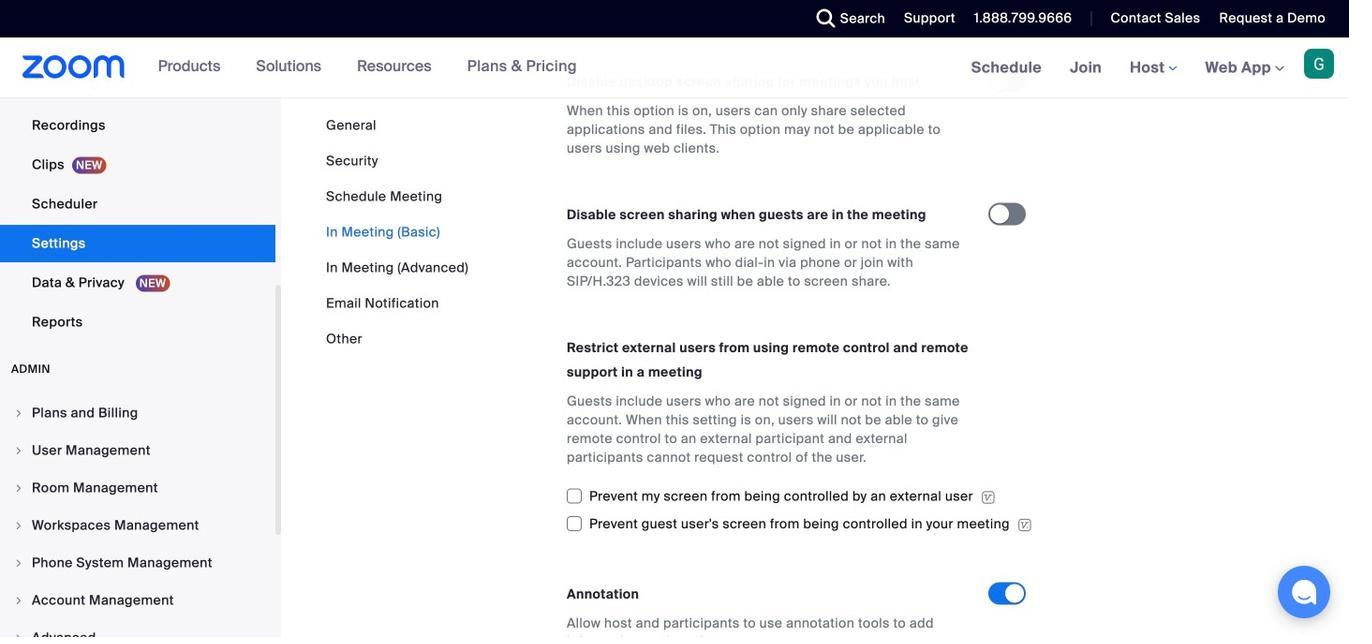 Task type: locate. For each thing, give the bounding box(es) containing it.
meetings navigation
[[957, 37, 1349, 99]]

personal menu menu
[[0, 0, 275, 343]]

2 right image from the top
[[13, 483, 24, 494]]

3 right image from the top
[[13, 595, 24, 606]]

right image
[[13, 408, 24, 419], [13, 520, 24, 531], [13, 595, 24, 606], [13, 632, 24, 637]]

menu item
[[0, 395, 275, 431], [0, 433, 275, 468], [0, 470, 275, 506], [0, 508, 275, 543], [0, 545, 275, 581], [0, 583, 275, 618], [0, 620, 275, 637]]

0 horizontal spatial application
[[973, 486, 996, 506]]

1 vertical spatial right image
[[13, 483, 24, 494]]

0 vertical spatial right image
[[13, 445, 24, 456]]

right image
[[13, 445, 24, 456], [13, 483, 24, 494], [13, 558, 24, 569]]

product information navigation
[[144, 37, 591, 97]]

2 right image from the top
[[13, 520, 24, 531]]

7 menu item from the top
[[0, 620, 275, 637]]

application
[[973, 486, 996, 506], [1010, 513, 1032, 533]]

1 horizontal spatial application
[[1010, 513, 1032, 533]]

menu bar
[[326, 116, 469, 349]]

3 menu item from the top
[[0, 470, 275, 506]]

1 right image from the top
[[13, 408, 24, 419]]

right image for fifth menu item from the bottom of the "admin menu" menu
[[13, 483, 24, 494]]

1 right image from the top
[[13, 445, 24, 456]]

3 right image from the top
[[13, 558, 24, 569]]

4 right image from the top
[[13, 632, 24, 637]]

2 vertical spatial right image
[[13, 558, 24, 569]]

2 menu item from the top
[[0, 433, 275, 468]]

right image for 5th menu item from the top
[[13, 558, 24, 569]]

banner
[[0, 37, 1349, 99]]

6 menu item from the top
[[0, 583, 275, 618]]

profile picture image
[[1304, 49, 1334, 79]]



Task type: describe. For each thing, give the bounding box(es) containing it.
1 vertical spatial application
[[1010, 513, 1032, 533]]

1 menu item from the top
[[0, 395, 275, 431]]

admin menu menu
[[0, 395, 275, 637]]

4 menu item from the top
[[0, 508, 275, 543]]

0 vertical spatial application
[[973, 486, 996, 506]]

side navigation navigation
[[0, 0, 281, 637]]

5 menu item from the top
[[0, 545, 275, 581]]

right image for 2nd menu item
[[13, 445, 24, 456]]

open chat image
[[1291, 579, 1317, 605]]

zoom logo image
[[22, 55, 125, 79]]



